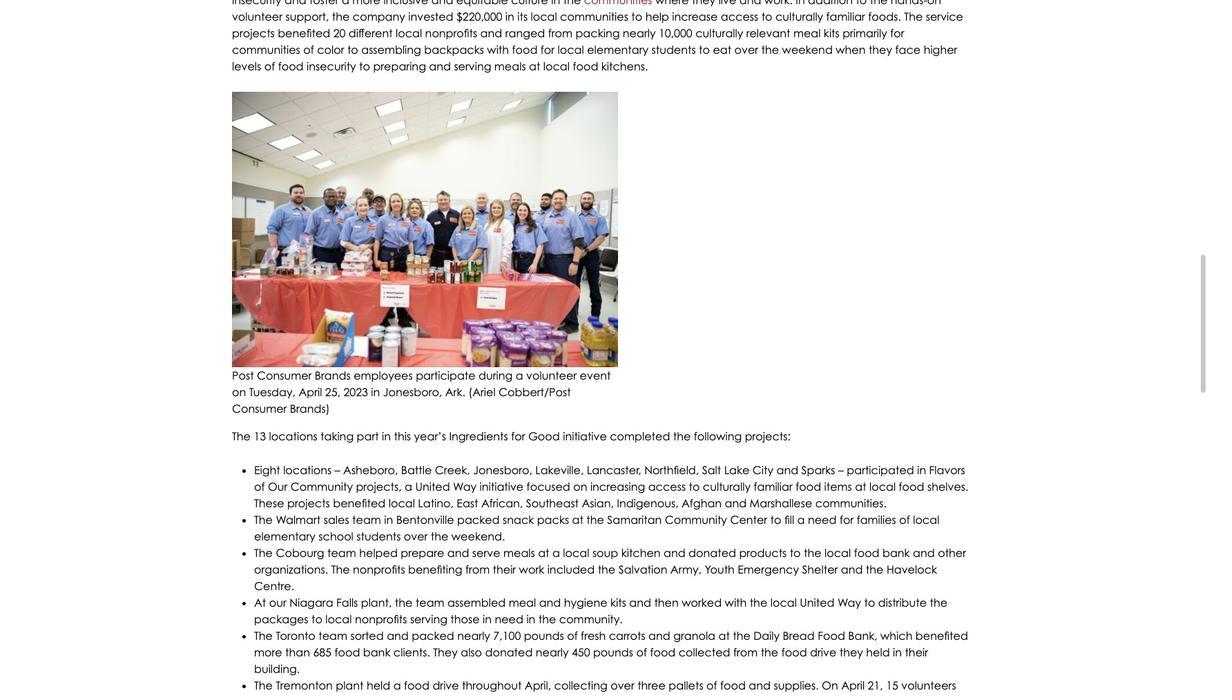 Task type: locate. For each thing, give the bounding box(es) containing it.
benefited down 'projects,' in the bottom left of the page
[[333, 497, 386, 511]]

on
[[927, 0, 941, 7], [232, 386, 246, 399], [573, 480, 587, 494]]

0 horizontal spatial from
[[465, 563, 490, 577]]

snack
[[503, 513, 534, 527]]

communities
[[560, 10, 628, 24], [232, 43, 300, 57]]

0 vertical spatial april
[[299, 386, 322, 399]]

0 horizontal spatial –
[[335, 464, 340, 478]]

their
[[493, 563, 516, 577], [905, 646, 928, 660]]

2 vertical spatial nearly
[[536, 646, 569, 660]]

carrots
[[609, 629, 646, 643]]

local
[[531, 10, 557, 24], [396, 26, 422, 40], [558, 43, 584, 57], [543, 59, 570, 73], [870, 480, 896, 494], [389, 497, 415, 511], [913, 513, 940, 527], [563, 547, 589, 560], [825, 547, 851, 560], [771, 596, 797, 610], [326, 613, 352, 627]]

bank down sorted
[[363, 646, 391, 660]]

the down hands-
[[904, 10, 923, 24]]

0 vertical spatial meal
[[793, 26, 821, 40]]

during
[[479, 369, 513, 383]]

projects
[[232, 26, 275, 40], [287, 497, 330, 511]]

with
[[487, 43, 509, 57], [725, 596, 747, 610]]

from
[[548, 26, 573, 40], [465, 563, 490, 577], [733, 646, 758, 660]]

2 vertical spatial nonprofits
[[355, 613, 407, 627]]

1 vertical spatial on
[[232, 386, 246, 399]]

locations inside 'eight locations – asheboro, battle creek, jonesboro, lakeville, lancaster, northfield, salt lake city and sparks – participated in flavors of our community projects, a united way initiative focused on increasing access to culturally familiar food items at local food shelves. these projects benefited local latino, east african, southeast asian, indigenous, afghan and marshallese communities. the walmart sales team in bentonville packed snack packs at the samaritan community center to fill a need for families of local elementary school students over the weekend. the cobourg team helped prepare and serve meals at a local soup kitchen and donated products to the local food bank and other organizations. the nonprofits benefiting from their work included the salvation army, youth emergency shelter and the havelock centre. at our niagara falls plant, the team assembled meal and hygiene kits and then worked with the local united way to distribute the packages to local nonprofits serving those in need in the community. the toronto team sorted and packed nearly 7,100 pounds of fresh carrots and granola at the daily bread food bank, which benefited more than 685 food bank clients. they also donated nearly 450 pounds of food collected from the food drive they held in their building. the tremonton plant held a food drive throughout april, collecting over three pallets of food and supplies. on april 21, 15 volunteers'
[[283, 464, 332, 478]]

over inside where they live and work. in addition to the hands-on volunteer support, the company invested $220,000 in its local communities to help increase access to culturally familiar foods. the service projects benefited 20 different local nonprofits and ranged from packing nearly 10,000 culturally relevant meal kits primarily for communities of color to assembling backpacks with food for local elementary students to eat over the weekend when they face higher levels of food insecurity to preparing and serving meals at local food kitchens.
[[735, 43, 758, 57]]

2 vertical spatial they
[[840, 646, 863, 660]]

access down live
[[721, 10, 759, 24]]

and down weekend.
[[447, 547, 469, 560]]

post consumer brands employees participate during a volunteer event on tuesday, april 25, 2023 in jonesboro, ark. (ariel cobbert/post consumer brands)
[[232, 369, 611, 416]]

1 horizontal spatial volunteer
[[526, 369, 577, 383]]

1 vertical spatial volunteer
[[526, 369, 577, 383]]

brands)
[[290, 402, 330, 416]]

meals inside where they live and work. in addition to the hands-on volunteer support, the company invested $220,000 in its local communities to help increase access to culturally familiar foods. the service projects benefited 20 different local nonprofits and ranged from packing nearly 10,000 culturally relevant meal kits primarily for communities of color to assembling backpacks with food for local elementary students to eat over the weekend when they face higher levels of food insecurity to preparing and serving meals at local food kitchens.
[[494, 59, 526, 73]]

local up included
[[563, 547, 589, 560]]

0 vertical spatial over
[[735, 43, 758, 57]]

benefited inside where they live and work. in addition to the hands-on volunteer support, the company invested $220,000 in its local communities to help increase access to culturally familiar foods. the service projects benefited 20 different local nonprofits and ranged from packing nearly 10,000 culturally relevant meal kits primarily for communities of color to assembling backpacks with food for local elementary students to eat over the weekend when they face higher levels of food insecurity to preparing and serving meals at local food kitchens.
[[278, 26, 330, 40]]

backpacks
[[424, 43, 484, 57]]

kits
[[824, 26, 840, 40], [611, 596, 626, 610]]

0 vertical spatial familiar
[[826, 10, 865, 24]]

13
[[254, 430, 266, 444]]

1 vertical spatial elementary
[[254, 530, 316, 544]]

0 horizontal spatial united
[[415, 480, 450, 494]]

0 vertical spatial benefited
[[278, 26, 330, 40]]

a up cobbert/post
[[516, 369, 523, 383]]

packed up they
[[412, 629, 454, 643]]

access down northfield,
[[648, 480, 686, 494]]

0 vertical spatial communities
[[560, 10, 628, 24]]

live
[[719, 0, 736, 7]]

from inside where they live and work. in addition to the hands-on volunteer support, the company invested $220,000 in its local communities to help increase access to culturally familiar foods. the service projects benefited 20 different local nonprofits and ranged from packing nearly 10,000 culturally relevant meal kits primarily for communities of color to assembling backpacks with food for local elementary students to eat over the weekend when they face higher levels of food insecurity to preparing and serving meals at local food kitchens.
[[548, 26, 573, 40]]

at
[[529, 59, 540, 73], [855, 480, 867, 494], [572, 513, 584, 527], [538, 547, 549, 560], [719, 629, 730, 643]]

familiar down addition
[[826, 10, 865, 24]]

0 horizontal spatial students
[[357, 530, 401, 544]]

company
[[353, 10, 405, 24]]

0 vertical spatial united
[[415, 480, 450, 494]]

the up northfield,
[[673, 430, 691, 444]]

april
[[299, 386, 322, 399], [841, 679, 865, 693]]

need right the fill
[[808, 513, 837, 527]]

0 horizontal spatial serving
[[410, 613, 447, 627]]

1 vertical spatial familiar
[[754, 480, 793, 494]]

way up bank,
[[838, 596, 861, 610]]

2 vertical spatial from
[[733, 646, 758, 660]]

1 horizontal spatial their
[[905, 646, 928, 660]]

the
[[904, 10, 923, 24], [232, 430, 251, 444], [254, 513, 273, 527], [254, 547, 273, 560], [331, 563, 350, 577], [254, 629, 273, 643], [254, 679, 273, 693]]

1 vertical spatial serving
[[410, 613, 447, 627]]

2 horizontal spatial benefited
[[916, 629, 968, 643]]

0 horizontal spatial april
[[299, 386, 322, 399]]

elementary inside 'eight locations – asheboro, battle creek, jonesboro, lakeville, lancaster, northfield, salt lake city and sparks – participated in flavors of our community projects, a united way initiative focused on increasing access to culturally familiar food items at local food shelves. these projects benefited local latino, east african, southeast asian, indigenous, afghan and marshallese communities. the walmart sales team in bentonville packed snack packs at the samaritan community center to fill a need for families of local elementary school students over the weekend. the cobourg team helped prepare and serve meals at a local soup kitchen and donated products to the local food bank and other organizations. the nonprofits benefiting from their work included the salvation army, youth emergency shelter and the havelock centre. at our niagara falls plant, the team assembled meal and hygiene kits and then worked with the local united way to distribute the packages to local nonprofits serving those in need in the community. the toronto team sorted and packed nearly 7,100 pounds of fresh carrots and granola at the daily bread food bank, which benefited more than 685 food bank clients. they also donated nearly 450 pounds of food collected from the food drive they held in their building. the tremonton plant held a food drive throughout april, collecting over three pallets of food and supplies. on april 21, 15 volunteers'
[[254, 530, 316, 544]]

0 horizontal spatial familiar
[[754, 480, 793, 494]]

employees
[[354, 369, 413, 383]]

culturally
[[776, 10, 823, 24], [696, 26, 743, 40], [703, 480, 751, 494]]

year's
[[414, 430, 446, 444]]

food down families
[[854, 547, 880, 560]]

for down communities.
[[840, 513, 854, 527]]

from down daily
[[733, 646, 758, 660]]

students up helped
[[357, 530, 401, 544]]

local down shelves.
[[913, 513, 940, 527]]

a down clients.
[[393, 679, 401, 693]]

1 vertical spatial over
[[404, 530, 428, 544]]

the right plant,
[[395, 596, 413, 610]]

pounds right 7,100
[[524, 629, 564, 643]]

0 vertical spatial volunteer
[[232, 10, 283, 24]]

to left 'eat'
[[699, 43, 710, 57]]

weekend
[[782, 43, 833, 57]]

they down bank,
[[840, 646, 863, 660]]

nonprofits up backpacks
[[425, 26, 477, 40]]

nearly up also
[[457, 629, 490, 643]]

1 horizontal spatial familiar
[[826, 10, 865, 24]]

on inside where they live and work. in addition to the hands-on volunteer support, the company invested $220,000 in its local communities to help increase access to culturally familiar foods. the service projects benefited 20 different local nonprofits and ranged from packing nearly 10,000 culturally relevant meal kits primarily for communities of color to assembling backpacks with food for local elementary students to eat over the weekend when they face higher levels of food insecurity to preparing and serving meals at local food kitchens.
[[927, 0, 941, 7]]

april left 21,
[[841, 679, 865, 693]]

volunteer left support, in the top left of the page
[[232, 10, 283, 24]]

donated down 7,100
[[485, 646, 533, 660]]

drive
[[810, 646, 837, 660], [433, 679, 459, 693]]

– up items
[[838, 464, 844, 478]]

food down clients.
[[404, 679, 430, 693]]

1 horizontal spatial april
[[841, 679, 865, 693]]

0 vertical spatial elementary
[[587, 43, 649, 57]]

of
[[303, 43, 314, 57], [264, 59, 275, 73], [254, 480, 265, 494], [899, 513, 910, 527], [567, 629, 578, 643], [636, 646, 647, 660], [707, 679, 717, 693]]

nonprofits inside where they live and work. in addition to the hands-on volunteer support, the company invested $220,000 in its local communities to help increase access to culturally familiar foods. the service projects benefited 20 different local nonprofits and ranged from packing nearly 10,000 culturally relevant meal kits primarily for communities of color to assembling backpacks with food for local elementary students to eat over the weekend when they face higher levels of food insecurity to preparing and serving meals at local food kitchens.
[[425, 26, 477, 40]]

benefiting
[[408, 563, 462, 577]]

a inside post consumer brands employees participate during a volunteer event on tuesday, april 25, 2023 in jonesboro, ark. (ariel cobbert/post consumer brands)
[[516, 369, 523, 383]]

at down ranged
[[529, 59, 540, 73]]

familiar up marshallese
[[754, 480, 793, 494]]

0 horizontal spatial nearly
[[457, 629, 490, 643]]

benefited down support, in the top left of the page
[[278, 26, 330, 40]]

1 horizontal spatial drive
[[810, 646, 837, 660]]

1 vertical spatial kits
[[611, 596, 626, 610]]

0 horizontal spatial they
[[692, 0, 716, 7]]

1 horizontal spatial access
[[721, 10, 759, 24]]

food right 685
[[335, 646, 360, 660]]

food
[[512, 43, 538, 57], [278, 59, 304, 73], [573, 59, 598, 73], [796, 480, 821, 494], [899, 480, 924, 494], [854, 547, 880, 560], [335, 646, 360, 660], [650, 646, 676, 660], [782, 646, 807, 660], [404, 679, 430, 693], [720, 679, 746, 693]]

from down serve
[[465, 563, 490, 577]]

elementary inside where they live and work. in addition to the hands-on volunteer support, the company invested $220,000 in its local communities to help increase access to culturally familiar foods. the service projects benefited 20 different local nonprofits and ranged from packing nearly 10,000 culturally relevant meal kits primarily for communities of color to assembling backpacks with food for local elementary students to eat over the weekend when they face higher levels of food insecurity to preparing and serving meals at local food kitchens.
[[587, 43, 649, 57]]

elementary up kitchens. on the top of the page
[[587, 43, 649, 57]]

0 vertical spatial students
[[652, 43, 696, 57]]

students inside 'eight locations – asheboro, battle creek, jonesboro, lakeville, lancaster, northfield, salt lake city and sparks – participated in flavors of our community projects, a united way initiative focused on increasing access to culturally familiar food items at local food shelves. these projects benefited local latino, east african, southeast asian, indigenous, afghan and marshallese communities. the walmart sales team in bentonville packed snack packs at the samaritan community center to fill a need for families of local elementary school students over the weekend. the cobourg team helped prepare and serve meals at a local soup kitchen and donated products to the local food bank and other organizations. the nonprofits benefiting from their work included the salvation army, youth emergency shelter and the havelock centre. at our niagara falls plant, the team assembled meal and hygiene kits and then worked with the local united way to distribute the packages to local nonprofits serving those in need in the community. the toronto team sorted and packed nearly 7,100 pounds of fresh carrots and granola at the daily bread food bank, which benefited more than 685 food bank clients. they also donated nearly 450 pounds of food collected from the food drive they held in their building. the tremonton plant held a food drive throughout april, collecting over three pallets of food and supplies. on april 21, 15 volunteers'
[[357, 530, 401, 544]]

at up communities.
[[855, 480, 867, 494]]

volunteer up cobbert/post
[[526, 369, 577, 383]]

1 vertical spatial culturally
[[696, 26, 743, 40]]

0 horizontal spatial meal
[[509, 596, 536, 610]]

2 horizontal spatial from
[[733, 646, 758, 660]]

in inside post consumer brands employees participate during a volunteer event on tuesday, april 25, 2023 in jonesboro, ark. (ariel cobbert/post consumer brands)
[[371, 386, 380, 399]]

0 horizontal spatial access
[[648, 480, 686, 494]]

nonprofits down plant,
[[355, 613, 407, 627]]

1 horizontal spatial pounds
[[593, 646, 633, 660]]

nonprofits down helped
[[353, 563, 405, 577]]

throughout
[[462, 679, 522, 693]]

students
[[652, 43, 696, 57], [357, 530, 401, 544]]

youth
[[705, 563, 735, 577]]

united up "latino,"
[[415, 480, 450, 494]]

havelock
[[887, 563, 937, 577]]

for
[[890, 26, 904, 40], [541, 43, 555, 57], [511, 430, 525, 444], [840, 513, 854, 527]]

april up brands)
[[299, 386, 322, 399]]

initiative inside 'eight locations – asheboro, battle creek, jonesboro, lakeville, lancaster, northfield, salt lake city and sparks – participated in flavors of our community projects, a united way initiative focused on increasing access to culturally familiar food items at local food shelves. these projects benefited local latino, east african, southeast asian, indigenous, afghan and marshallese communities. the walmart sales team in bentonville packed snack packs at the samaritan community center to fill a need for families of local elementary school students over the weekend. the cobourg team helped prepare and serve meals at a local soup kitchen and donated products to the local food bank and other organizations. the nonprofits benefiting from their work included the salvation army, youth emergency shelter and the havelock centre. at our niagara falls plant, the team assembled meal and hygiene kits and then worked with the local united way to distribute the packages to local nonprofits serving those in need in the community. the toronto team sorted and packed nearly 7,100 pounds of fresh carrots and granola at the daily bread food bank, which benefited more than 685 food bank clients. they also donated nearly 450 pounds of food collected from the food drive they held in their building. the tremonton plant held a food drive throughout april, collecting over three pallets of food and supplies. on april 21, 15 volunteers'
[[480, 480, 524, 494]]

0 vertical spatial pounds
[[524, 629, 564, 643]]

0 horizontal spatial packed
[[412, 629, 454, 643]]

focused
[[527, 480, 570, 494]]

1 – from the left
[[335, 464, 340, 478]]

foods.
[[868, 10, 901, 24]]

0 horizontal spatial community
[[291, 480, 353, 494]]

serving down backpacks
[[454, 59, 491, 73]]

with down ranged
[[487, 43, 509, 57]]

packed up weekend.
[[457, 513, 500, 527]]

from right ranged
[[548, 26, 573, 40]]

1 vertical spatial community
[[665, 513, 727, 527]]

meals down ranged
[[494, 59, 526, 73]]

collected
[[679, 646, 730, 660]]

0 vertical spatial access
[[721, 10, 759, 24]]

0 horizontal spatial projects
[[232, 26, 275, 40]]

families
[[857, 513, 896, 527]]

initiative right the good
[[563, 430, 607, 444]]

food up 'three'
[[650, 646, 676, 660]]

sparks
[[802, 464, 835, 478]]

april inside post consumer brands employees participate during a volunteer event on tuesday, april 25, 2023 in jonesboro, ark. (ariel cobbert/post consumer brands)
[[299, 386, 322, 399]]

1 horizontal spatial benefited
[[333, 497, 386, 511]]

creek,
[[435, 464, 470, 478]]

packed
[[457, 513, 500, 527], [412, 629, 454, 643]]

a
[[516, 369, 523, 383], [405, 480, 412, 494], [797, 513, 805, 527], [552, 547, 560, 560], [393, 679, 401, 693]]

10,000
[[659, 26, 693, 40]]

1 vertical spatial jonesboro,
[[473, 464, 532, 478]]

soup
[[593, 547, 618, 560]]

then
[[654, 596, 679, 610]]

consumer up the tuesday,
[[257, 369, 312, 383]]

consumer down the tuesday,
[[232, 402, 287, 416]]

0 vertical spatial from
[[548, 26, 573, 40]]

marshallese
[[750, 497, 812, 511]]

local up the shelter
[[825, 547, 851, 560]]

1 vertical spatial held
[[367, 679, 390, 693]]

1 vertical spatial packed
[[412, 629, 454, 643]]

1 vertical spatial from
[[465, 563, 490, 577]]

on down post
[[232, 386, 246, 399]]

2 horizontal spatial nearly
[[623, 26, 656, 40]]

bank
[[883, 547, 910, 560], [363, 646, 391, 660]]

1 horizontal spatial over
[[611, 679, 635, 693]]

nearly down help
[[623, 26, 656, 40]]

1 horizontal spatial nearly
[[536, 646, 569, 660]]

pounds
[[524, 629, 564, 643], [593, 646, 633, 660]]

pallets
[[669, 679, 704, 693]]

need up 7,100
[[495, 613, 523, 627]]

the up organizations.
[[254, 547, 273, 560]]

salvation
[[619, 563, 667, 577]]

on up service on the top of the page
[[927, 0, 941, 7]]

the up the more
[[254, 629, 273, 643]]

packs
[[537, 513, 569, 527]]

communities up levels
[[232, 43, 300, 57]]

of right levels
[[264, 59, 275, 73]]

local down the packing
[[558, 43, 584, 57]]

1 vertical spatial meals
[[503, 547, 535, 560]]

0 vertical spatial initiative
[[563, 430, 607, 444]]

serve
[[472, 547, 500, 560]]

and down backpacks
[[429, 59, 451, 73]]

1 horizontal spatial students
[[652, 43, 696, 57]]

benefited
[[278, 26, 330, 40], [333, 497, 386, 511], [916, 629, 968, 643]]

emergency
[[738, 563, 799, 577]]

donated up youth
[[689, 547, 736, 560]]

1 horizontal spatial packed
[[457, 513, 500, 527]]

united
[[415, 480, 450, 494], [800, 596, 835, 610]]

eat
[[713, 43, 732, 57]]

1 horizontal spatial jonesboro,
[[473, 464, 532, 478]]

0 horizontal spatial elementary
[[254, 530, 316, 544]]

0 horizontal spatial volunteer
[[232, 10, 283, 24]]

shelter
[[802, 563, 838, 577]]

its
[[517, 10, 528, 24]]

brands
[[315, 369, 351, 383]]

relevant
[[746, 26, 790, 40]]

1 vertical spatial projects
[[287, 497, 330, 511]]

meal
[[793, 26, 821, 40], [509, 596, 536, 610]]

1 horizontal spatial –
[[838, 464, 844, 478]]

1 horizontal spatial way
[[838, 596, 861, 610]]

1 vertical spatial they
[[869, 43, 892, 57]]

1 vertical spatial access
[[648, 480, 686, 494]]

1 horizontal spatial united
[[800, 596, 835, 610]]

to up primarily
[[856, 0, 867, 7]]

at inside where they live and work. in addition to the hands-on volunteer support, the company invested $220,000 in its local communities to help increase access to culturally familiar foods. the service projects benefited 20 different local nonprofits and ranged from packing nearly 10,000 culturally relevant meal kits primarily for communities of color to assembling backpacks with food for local elementary students to eat over the weekend when they face higher levels of food insecurity to preparing and serving meals at local food kitchens.
[[529, 59, 540, 73]]

1 vertical spatial consumer
[[232, 402, 287, 416]]

elementary
[[587, 43, 649, 57], [254, 530, 316, 544]]

color
[[317, 43, 344, 57]]

school
[[319, 530, 354, 544]]

1 horizontal spatial serving
[[454, 59, 491, 73]]

face
[[895, 43, 921, 57]]

locations
[[269, 430, 317, 444], [283, 464, 332, 478]]

daily
[[754, 629, 780, 643]]

levels
[[232, 59, 261, 73]]

in
[[505, 10, 514, 24], [371, 386, 380, 399], [382, 430, 391, 444], [917, 464, 926, 478], [384, 513, 393, 527], [483, 613, 492, 627], [527, 613, 536, 627], [893, 646, 902, 660]]

meal inside where they live and work. in addition to the hands-on volunteer support, the company invested $220,000 in its local communities to help increase access to culturally familiar foods. the service projects benefited 20 different local nonprofits and ranged from packing nearly 10,000 culturally relevant meal kits primarily for communities of color to assembling backpacks with food for local elementary students to eat over the weekend when they face higher levels of food insecurity to preparing and serving meals at local food kitchens.
[[793, 26, 821, 40]]

held down bank,
[[866, 646, 890, 660]]

and left hygiene
[[539, 596, 561, 610]]

for inside 'eight locations – asheboro, battle creek, jonesboro, lakeville, lancaster, northfield, salt lake city and sparks – participated in flavors of our community projects, a united way initiative focused on increasing access to culturally familiar food items at local food shelves. these projects benefited local latino, east african, southeast asian, indigenous, afghan and marshallese communities. the walmart sales team in bentonville packed snack packs at the samaritan community center to fill a need for families of local elementary school students over the weekend. the cobourg team helped prepare and serve meals at a local soup kitchen and donated products to the local food bank and other organizations. the nonprofits benefiting from their work included the salvation army, youth emergency shelter and the havelock centre. at our niagara falls plant, the team assembled meal and hygiene kits and then worked with the local united way to distribute the packages to local nonprofits serving those in need in the community. the toronto team sorted and packed nearly 7,100 pounds of fresh carrots and granola at the daily bread food bank, which benefited more than 685 food bank clients. they also donated nearly 450 pounds of food collected from the food drive they held in their building. the tremonton plant held a food drive throughout april, collecting over three pallets of food and supplies. on april 21, 15 volunteers'
[[840, 513, 854, 527]]

culturally down in
[[776, 10, 823, 24]]

community down afghan in the right of the page
[[665, 513, 727, 527]]

1 vertical spatial way
[[838, 596, 861, 610]]

1 horizontal spatial they
[[840, 646, 863, 660]]

0 vertical spatial bank
[[883, 547, 910, 560]]

15
[[886, 679, 898, 693]]

serving inside where they live and work. in addition to the hands-on volunteer support, the company invested $220,000 in its local communities to help increase access to culturally familiar foods. the service projects benefited 20 different local nonprofits and ranged from packing nearly 10,000 culturally relevant meal kits primarily for communities of color to assembling backpacks with food for local elementary students to eat over the weekend when they face higher levels of food insecurity to preparing and serving meals at local food kitchens.
[[454, 59, 491, 73]]

work.
[[764, 0, 793, 7]]

eight locations – asheboro, battle creek, jonesboro, lakeville, lancaster, northfield, salt lake city and sparks – participated in flavors of our community projects, a united way initiative focused on increasing access to culturally familiar food items at local food shelves. these projects benefited local latino, east african, southeast asian, indigenous, afghan and marshallese communities. the walmart sales team in bentonville packed snack packs at the samaritan community center to fill a need for families of local elementary school students over the weekend. the cobourg team helped prepare and serve meals at a local soup kitchen and donated products to the local food bank and other organizations. the nonprofits benefiting from their work included the salvation army, youth emergency shelter and the havelock centre. at our niagara falls plant, the team assembled meal and hygiene kits and then worked with the local united way to distribute the packages to local nonprofits serving those in need in the community. the toronto team sorted and packed nearly 7,100 pounds of fresh carrots and granola at the daily bread food bank, which benefited more than 685 food bank clients. they also donated nearly 450 pounds of food collected from the food drive they held in their building. the tremonton plant held a food drive throughout april, collecting over three pallets of food and supplies. on april 21, 15 volunteers
[[254, 464, 969, 693]]

over left 'three'
[[611, 679, 635, 693]]

0 vertical spatial serving
[[454, 59, 491, 73]]

prepare
[[401, 547, 444, 560]]

1 vertical spatial their
[[905, 646, 928, 660]]

0 vertical spatial donated
[[689, 547, 736, 560]]

they inside 'eight locations – asheboro, battle creek, jonesboro, lakeville, lancaster, northfield, salt lake city and sparks – participated in flavors of our community projects, a united way initiative focused on increasing access to culturally familiar food items at local food shelves. these projects benefited local latino, east african, southeast asian, indigenous, afghan and marshallese communities. the walmart sales team in bentonville packed snack packs at the samaritan community center to fill a need for families of local elementary school students over the weekend. the cobourg team helped prepare and serve meals at a local soup kitchen and donated products to the local food bank and other organizations. the nonprofits benefiting from their work included the salvation army, youth emergency shelter and the havelock centre. at our niagara falls plant, the team assembled meal and hygiene kits and then worked with the local united way to distribute the packages to local nonprofits serving those in need in the community. the toronto team sorted and packed nearly 7,100 pounds of fresh carrots and granola at the daily bread food bank, which benefited more than 685 food bank clients. they also donated nearly 450 pounds of food collected from the food drive they held in their building. the tremonton plant held a food drive throughout april, collecting over three pallets of food and supplies. on april 21, 15 volunteers'
[[840, 646, 863, 660]]

food down collected
[[720, 679, 746, 693]]

access inside 'eight locations – asheboro, battle creek, jonesboro, lakeville, lancaster, northfield, salt lake city and sparks – participated in flavors of our community projects, a united way initiative focused on increasing access to culturally familiar food items at local food shelves. these projects benefited local latino, east african, southeast asian, indigenous, afghan and marshallese communities. the walmart sales team in bentonville packed snack packs at the samaritan community center to fill a need for families of local elementary school students over the weekend. the cobourg team helped prepare and serve meals at a local soup kitchen and donated products to the local food bank and other organizations. the nonprofits benefiting from their work included the salvation army, youth emergency shelter and the havelock centre. at our niagara falls plant, the team assembled meal and hygiene kits and then worked with the local united way to distribute the packages to local nonprofits serving those in need in the community. the toronto team sorted and packed nearly 7,100 pounds of fresh carrots and granola at the daily bread food bank, which benefited more than 685 food bank clients. they also donated nearly 450 pounds of food collected from the food drive they held in their building. the tremonton plant held a food drive throughout april, collecting over three pallets of food and supplies. on april 21, 15 volunteers'
[[648, 480, 686, 494]]

1 vertical spatial nearly
[[457, 629, 490, 643]]

0 horizontal spatial jonesboro,
[[383, 386, 442, 399]]

bank up havelock
[[883, 547, 910, 560]]

0 vertical spatial need
[[808, 513, 837, 527]]

army,
[[671, 563, 702, 577]]

ark.
[[445, 386, 465, 399]]

students inside where they live and work. in addition to the hands-on volunteer support, the company invested $220,000 in its local communities to help increase access to culturally familiar foods. the service projects benefited 20 different local nonprofits and ranged from packing nearly 10,000 culturally relevant meal kits primarily for communities of color to assembling backpacks with food for local elementary students to eat over the weekend when they face higher levels of food insecurity to preparing and serving meals at local food kitchens.
[[652, 43, 696, 57]]

elementary down walmart at the bottom left of the page
[[254, 530, 316, 544]]

food left insecurity
[[278, 59, 304, 73]]

local down ranged
[[543, 59, 570, 73]]

sales
[[324, 513, 349, 527]]

1 vertical spatial meal
[[509, 596, 536, 610]]

volunteer inside where they live and work. in addition to the hands-on volunteer support, the company invested $220,000 in its local communities to help increase access to culturally familiar foods. the service projects benefited 20 different local nonprofits and ranged from packing nearly 10,000 culturally relevant meal kits primarily for communities of color to assembling backpacks with food for local elementary students to eat over the weekend when they face higher levels of food insecurity to preparing and serving meals at local food kitchens.
[[232, 10, 283, 24]]



Task type: describe. For each thing, give the bounding box(es) containing it.
serving inside 'eight locations – asheboro, battle creek, jonesboro, lakeville, lancaster, northfield, salt lake city and sparks – participated in flavors of our community projects, a united way initiative focused on increasing access to culturally familiar food items at local food shelves. these projects benefited local latino, east african, southeast asian, indigenous, afghan and marshallese communities. the walmart sales team in bentonville packed snack packs at the samaritan community center to fill a need for families of local elementary school students over the weekend. the cobourg team helped prepare and serve meals at a local soup kitchen and donated products to the local food bank and other organizations. the nonprofits benefiting from their work included the salvation army, youth emergency shelter and the havelock centre. at our niagara falls plant, the team assembled meal and hygiene kits and then worked with the local united way to distribute the packages to local nonprofits serving those in need in the community. the toronto team sorted and packed nearly 7,100 pounds of fresh carrots and granola at the daily bread food bank, which benefited more than 685 food bank clients. they also donated nearly 450 pounds of food collected from the food drive they held in their building. the tremonton plant held a food drive throughout april, collecting over three pallets of food and supplies. on april 21, 15 volunteers'
[[410, 613, 447, 627]]

kitchens.
[[601, 59, 648, 73]]

20
[[333, 26, 346, 40]]

the left daily
[[733, 629, 751, 643]]

samaritan
[[607, 513, 662, 527]]

higher
[[924, 43, 958, 57]]

of down carrots
[[636, 646, 647, 660]]

building.
[[254, 663, 300, 676]]

organizations.
[[254, 563, 328, 577]]

1 vertical spatial united
[[800, 596, 835, 610]]

preparing
[[373, 59, 426, 73]]

food down ranged
[[512, 43, 538, 57]]

lancaster,
[[587, 464, 641, 478]]

taking
[[320, 430, 354, 444]]

clients.
[[394, 646, 430, 660]]

1 vertical spatial donated
[[485, 646, 533, 660]]

to up "relevant"
[[762, 10, 773, 24]]

food down the packing
[[573, 59, 598, 73]]

to down assembling
[[359, 59, 370, 73]]

to left help
[[631, 10, 642, 24]]

0 vertical spatial their
[[493, 563, 516, 577]]

the down asian, at the bottom
[[587, 513, 604, 527]]

different
[[349, 26, 393, 40]]

the 13 locations taking part in this year's ingredients for good initiative completed the following projects:
[[232, 430, 791, 444]]

local down participated
[[870, 480, 896, 494]]

team down school at the left bottom of page
[[327, 547, 356, 560]]

participate
[[416, 369, 476, 383]]

the inside where they live and work. in addition to the hands-on volunteer support, the company invested $220,000 in its local communities to help increase access to culturally familiar foods. the service projects benefited 20 different local nonprofits and ranged from packing nearly 10,000 culturally relevant meal kits primarily for communities of color to assembling backpacks with food for local elementary students to eat over the weekend when they face higher levels of food insecurity to preparing and serving meals at local food kitchens.
[[904, 10, 923, 24]]

food down participated
[[899, 480, 924, 494]]

21,
[[868, 679, 883, 693]]

the right distribute on the bottom right of page
[[930, 596, 948, 610]]

center
[[730, 513, 767, 527]]

projects inside 'eight locations – asheboro, battle creek, jonesboro, lakeville, lancaster, northfield, salt lake city and sparks – participated in flavors of our community projects, a united way initiative focused on increasing access to culturally familiar food items at local food shelves. these projects benefited local latino, east african, southeast asian, indigenous, afghan and marshallese communities. the walmart sales team in bentonville packed snack packs at the samaritan community center to fill a need for families of local elementary school students over the weekend. the cobourg team helped prepare and serve meals at a local soup kitchen and donated products to the local food bank and other organizations. the nonprofits benefiting from their work included the salvation army, youth emergency shelter and the havelock centre. at our niagara falls plant, the team assembled meal and hygiene kits and then worked with the local united way to distribute the packages to local nonprofits serving those in need in the community. the toronto team sorted and packed nearly 7,100 pounds of fresh carrots and granola at the daily bread food bank, which benefited more than 685 food bank clients. they also donated nearly 450 pounds of food collected from the food drive they held in their building. the tremonton plant held a food drive throughout april, collecting over three pallets of food and supplies. on april 21, 15 volunteers'
[[287, 497, 330, 511]]

bentonville
[[396, 513, 454, 527]]

kits inside 'eight locations – asheboro, battle creek, jonesboro, lakeville, lancaster, northfield, salt lake city and sparks – participated in flavors of our community projects, a united way initiative focused on increasing access to culturally familiar food items at local food shelves. these projects benefited local latino, east african, southeast asian, indigenous, afghan and marshallese communities. the walmart sales team in bentonville packed snack packs at the samaritan community center to fill a need for families of local elementary school students over the weekend. the cobourg team helped prepare and serve meals at a local soup kitchen and donated products to the local food bank and other organizations. the nonprofits benefiting from their work included the salvation army, youth emergency shelter and the havelock centre. at our niagara falls plant, the team assembled meal and hygiene kits and then worked with the local united way to distribute the packages to local nonprofits serving those in need in the community. the toronto team sorted and packed nearly 7,100 pounds of fresh carrots and granola at the daily bread food bank, which benefited more than 685 food bank clients. they also donated nearly 450 pounds of food collected from the food drive they held in their building. the tremonton plant held a food drive throughout april, collecting over three pallets of food and supplies. on april 21, 15 volunteers'
[[611, 596, 626, 610]]

the up daily
[[750, 596, 768, 610]]

7,100
[[493, 629, 521, 643]]

at
[[254, 596, 266, 610]]

1 horizontal spatial need
[[808, 513, 837, 527]]

at up collected
[[719, 629, 730, 643]]

the down building.
[[254, 679, 273, 693]]

0 vertical spatial consumer
[[257, 369, 312, 383]]

and right live
[[740, 0, 761, 7]]

in
[[796, 0, 805, 7]]

the left 13
[[232, 430, 251, 444]]

our
[[269, 596, 286, 610]]

jonesboro, inside post consumer brands employees participate during a volunteer event on tuesday, april 25, 2023 in jonesboro, ark. (ariel cobbert/post consumer brands)
[[383, 386, 442, 399]]

jonesboro, inside 'eight locations – asheboro, battle creek, jonesboro, lakeville, lancaster, northfield, salt lake city and sparks – participated in flavors of our community projects, a united way initiative focused on increasing access to culturally familiar food items at local food shelves. these projects benefited local latino, east african, southeast asian, indigenous, afghan and marshallese communities. the walmart sales team in bentonville packed snack packs at the samaritan community center to fill a need for families of local elementary school students over the weekend. the cobourg team helped prepare and serve meals at a local soup kitchen and donated products to the local food bank and other organizations. the nonprofits benefiting from their work included the salvation army, youth emergency shelter and the havelock centre. at our niagara falls plant, the team assembled meal and hygiene kits and then worked with the local united way to distribute the packages to local nonprofits serving those in need in the community. the toronto team sorted and packed nearly 7,100 pounds of fresh carrots and granola at the daily bread food bank, which benefited more than 685 food bank clients. they also donated nearly 450 pounds of food collected from the food drive they held in their building. the tremonton plant held a food drive throughout april, collecting over three pallets of food and supplies. on april 21, 15 volunteers'
[[473, 464, 532, 478]]

included
[[547, 563, 595, 577]]

in down the which
[[893, 646, 902, 660]]

on inside post consumer brands employees participate during a volunteer event on tuesday, april 25, 2023 in jonesboro, ark. (ariel cobbert/post consumer brands)
[[232, 386, 246, 399]]

items
[[824, 480, 852, 494]]

packages
[[254, 613, 308, 627]]

the down 'these'
[[254, 513, 273, 527]]

projects inside where they live and work. in addition to the hands-on volunteer support, the company invested $220,000 in its local communities to help increase access to culturally familiar foods. the service projects benefited 20 different local nonprofits and ranged from packing nearly 10,000 culturally relevant meal kits primarily for communities of color to assembling backpacks with food for local elementary students to eat over the weekend when they face higher levels of food insecurity to preparing and serving meals at local food kitchens.
[[232, 26, 275, 40]]

insecurity
[[307, 59, 356, 73]]

those
[[451, 613, 480, 627]]

the up the shelter
[[804, 547, 822, 560]]

the down school at the left bottom of page
[[331, 563, 350, 577]]

0 vertical spatial drive
[[810, 646, 837, 660]]

work
[[519, 563, 544, 577]]

kits inside where they live and work. in addition to the hands-on volunteer support, the company invested $220,000 in its local communities to help increase access to culturally familiar foods. the service projects benefited 20 different local nonprofits and ranged from packing nearly 10,000 culturally relevant meal kits primarily for communities of color to assembling backpacks with food for local elementary students to eat over the weekend when they face higher levels of food insecurity to preparing and serving meals at local food kitchens.
[[824, 26, 840, 40]]

1 vertical spatial benefited
[[333, 497, 386, 511]]

2 horizontal spatial they
[[869, 43, 892, 57]]

lakeville,
[[535, 464, 584, 478]]

with inside where they live and work. in addition to the hands-on volunteer support, the company invested $220,000 in its local communities to help increase access to culturally familiar foods. the service projects benefited 20 different local nonprofits and ranged from packing nearly 10,000 culturally relevant meal kits primarily for communities of color to assembling backpacks with food for local elementary students to eat over the weekend when they face higher levels of food insecurity to preparing and serving meals at local food kitchens.
[[487, 43, 509, 57]]

of left our
[[254, 480, 265, 494]]

which
[[881, 629, 913, 643]]

0 vertical spatial held
[[866, 646, 890, 660]]

0 horizontal spatial over
[[404, 530, 428, 544]]

collecting
[[554, 679, 608, 693]]

hands-
[[891, 0, 927, 7]]

local up assembling
[[396, 26, 422, 40]]

supplies.
[[774, 679, 819, 693]]

in left the this
[[382, 430, 391, 444]]

communities.
[[816, 497, 887, 511]]

in left flavors
[[917, 464, 926, 478]]

support,
[[286, 10, 329, 24]]

of up 450
[[567, 629, 578, 643]]

a down battle
[[405, 480, 412, 494]]

to down niagara
[[311, 613, 322, 627]]

worked
[[682, 596, 722, 610]]

for down ranged
[[541, 43, 555, 57]]

team down the benefiting
[[416, 596, 445, 610]]

nearly inside where they live and work. in addition to the hands-on volunteer support, the company invested $220,000 in its local communities to help increase access to culturally familiar foods. the service projects benefited 20 different local nonprofits and ranged from packing nearly 10,000 culturally relevant meal kits primarily for communities of color to assembling backpacks with food for local elementary students to eat over the weekend when they face higher levels of food insecurity to preparing and serving meals at local food kitchens.
[[623, 26, 656, 40]]

2 vertical spatial benefited
[[916, 629, 968, 643]]

they
[[433, 646, 458, 660]]

0 vertical spatial culturally
[[776, 10, 823, 24]]

following
[[694, 430, 742, 444]]

1 vertical spatial nonprofits
[[353, 563, 405, 577]]

invested
[[408, 10, 453, 24]]

three
[[638, 679, 666, 693]]

in down assembled
[[483, 613, 492, 627]]

in inside where they live and work. in addition to the hands-on volunteer support, the company invested $220,000 in its local communities to help increase access to culturally familiar foods. the service projects benefited 20 different local nonprofits and ranged from packing nearly 10,000 culturally relevant meal kits primarily for communities of color to assembling backpacks with food for local elementary students to eat over the weekend when they face higher levels of food insecurity to preparing and serving meals at local food kitchens.
[[505, 10, 514, 24]]

cobbert/post
[[499, 386, 571, 399]]

0 vertical spatial packed
[[457, 513, 500, 527]]

culturally inside 'eight locations – asheboro, battle creek, jonesboro, lakeville, lancaster, northfield, salt lake city and sparks – participated in flavors of our community projects, a united way initiative focused on increasing access to culturally familiar food items at local food shelves. these projects benefited local latino, east african, southeast asian, indigenous, afghan and marshallese communities. the walmart sales team in bentonville packed snack packs at the samaritan community center to fill a need for families of local elementary school students over the weekend. the cobourg team helped prepare and serve meals at a local soup kitchen and donated products to the local food bank and other organizations. the nonprofits benefiting from their work included the salvation army, youth emergency shelter and the havelock centre. at our niagara falls plant, the team assembled meal and hygiene kits and then worked with the local united way to distribute the packages to local nonprofits serving those in need in the community. the toronto team sorted and packed nearly 7,100 pounds of fresh carrots and granola at the daily bread food bank, which benefited more than 685 food bank clients. they also donated nearly 450 pounds of food collected from the food drive they held in their building. the tremonton plant held a food drive throughout april, collecting over three pallets of food and supplies. on april 21, 15 volunteers'
[[703, 480, 751, 494]]

1 vertical spatial drive
[[433, 679, 459, 693]]

cobourg
[[276, 547, 324, 560]]

increasing
[[590, 480, 645, 494]]

a up included
[[552, 547, 560, 560]]

battle
[[401, 464, 432, 478]]

to up afghan in the right of the page
[[689, 480, 700, 494]]

1 horizontal spatial communities
[[560, 10, 628, 24]]

team right sales
[[352, 513, 381, 527]]

food
[[818, 629, 845, 643]]

and up havelock
[[913, 547, 935, 560]]

this
[[394, 430, 411, 444]]

0 horizontal spatial way
[[453, 480, 477, 494]]

0 vertical spatial locations
[[269, 430, 317, 444]]

post consumer brands employees participate during a volunteer event on tuesday, april 25, 2023 in jonesboro, ark. (ariel cobbert/post consumer brands) image
[[232, 92, 618, 368]]

local right its
[[531, 10, 557, 24]]

(ariel
[[468, 386, 496, 399]]

granola
[[674, 629, 716, 643]]

of right pallets
[[707, 679, 717, 693]]

the down soup
[[598, 563, 616, 577]]

for left the good
[[511, 430, 525, 444]]

and up army,
[[664, 547, 686, 560]]

and up clients.
[[387, 629, 409, 643]]

local down 'projects,' in the bottom left of the page
[[389, 497, 415, 511]]

the down daily
[[761, 646, 779, 660]]

a right the fill
[[797, 513, 805, 527]]

1 horizontal spatial community
[[665, 513, 727, 527]]

of right families
[[899, 513, 910, 527]]

and right the shelter
[[841, 563, 863, 577]]

to left the fill
[[771, 513, 782, 527]]

sorted
[[350, 629, 384, 643]]

also
[[461, 646, 482, 660]]

and left the then
[[629, 596, 651, 610]]

eight
[[254, 464, 280, 478]]

1 horizontal spatial bank
[[883, 547, 910, 560]]

team up 685
[[319, 629, 347, 643]]

2023
[[344, 386, 368, 399]]

african,
[[481, 497, 523, 511]]

other
[[938, 547, 966, 560]]

and right city
[[777, 464, 799, 478]]

products
[[739, 547, 787, 560]]

1 vertical spatial bank
[[363, 646, 391, 660]]

2 – from the left
[[838, 464, 844, 478]]

$220,000
[[457, 10, 502, 24]]

than
[[285, 646, 310, 660]]

meals inside 'eight locations – asheboro, battle creek, jonesboro, lakeville, lancaster, northfield, salt lake city and sparks – participated in flavors of our community projects, a united way initiative focused on increasing access to culturally familiar food items at local food shelves. these projects benefited local latino, east african, southeast asian, indigenous, afghan and marshallese communities. the walmart sales team in bentonville packed snack packs at the samaritan community center to fill a need for families of local elementary school students over the weekend. the cobourg team helped prepare and serve meals at a local soup kitchen and donated products to the local food bank and other organizations. the nonprofits benefiting from their work included the salvation army, youth emergency shelter and the havelock centre. at our niagara falls plant, the team assembled meal and hygiene kits and then worked with the local united way to distribute the packages to local nonprofits serving those in need in the community. the toronto team sorted and packed nearly 7,100 pounds of fresh carrots and granola at the daily bread food bank, which benefited more than 685 food bank clients. they also donated nearly 450 pounds of food collected from the food drive they held in their building. the tremonton plant held a food drive throughout april, collecting over three pallets of food and supplies. on april 21, 15 volunteers'
[[503, 547, 535, 560]]

when
[[836, 43, 866, 57]]

falls
[[336, 596, 358, 610]]

these
[[254, 497, 284, 511]]

food down sparks at the right
[[796, 480, 821, 494]]

fresh
[[581, 629, 606, 643]]

the down "relevant"
[[762, 43, 779, 57]]

local up the bread
[[771, 596, 797, 610]]

and up the center
[[725, 497, 747, 511]]

2 vertical spatial over
[[611, 679, 635, 693]]

the left "community."
[[539, 613, 556, 627]]

in down work
[[527, 613, 536, 627]]

for up face
[[890, 26, 904, 40]]

community.
[[559, 613, 623, 627]]

flavors
[[929, 464, 965, 478]]

0 horizontal spatial held
[[367, 679, 390, 693]]

familiar inside 'eight locations – asheboro, battle creek, jonesboro, lakeville, lancaster, northfield, salt lake city and sparks – participated in flavors of our community projects, a united way initiative focused on increasing access to culturally familiar food items at local food shelves. these projects benefited local latino, east african, southeast asian, indigenous, afghan and marshallese communities. the walmart sales team in bentonville packed snack packs at the samaritan community center to fill a need for families of local elementary school students over the weekend. the cobourg team helped prepare and serve meals at a local soup kitchen and donated products to the local food bank and other organizations. the nonprofits benefiting from their work included the salvation army, youth emergency shelter and the havelock centre. at our niagara falls plant, the team assembled meal and hygiene kits and then worked with the local united way to distribute the packages to local nonprofits serving those in need in the community. the toronto team sorted and packed nearly 7,100 pounds of fresh carrots and granola at the daily bread food bank, which benefited more than 685 food bank clients. they also donated nearly 450 pounds of food collected from the food drive they held in their building. the tremonton plant held a food drive throughout april, collecting over three pallets of food and supplies. on april 21, 15 volunteers'
[[754, 480, 793, 494]]

familiar inside where they live and work. in addition to the hands-on volunteer support, the company invested $220,000 in its local communities to help increase access to culturally familiar foods. the service projects benefited 20 different local nonprofits and ranged from packing nearly 10,000 culturally relevant meal kits primarily for communities of color to assembling backpacks with food for local elementary students to eat over the weekend when they face higher levels of food insecurity to preparing and serving meals at local food kitchens.
[[826, 10, 865, 24]]

access inside where they live and work. in addition to the hands-on volunteer support, the company invested $220,000 in its local communities to help increase access to culturally familiar foods. the service projects benefited 20 different local nonprofits and ranged from packing nearly 10,000 culturally relevant meal kits primarily for communities of color to assembling backpacks with food for local elementary students to eat over the weekend when they face higher levels of food insecurity to preparing and serving meals at local food kitchens.
[[721, 10, 759, 24]]

post
[[232, 369, 254, 383]]

east
[[457, 497, 478, 511]]

kitchen
[[621, 547, 661, 560]]

salt
[[702, 464, 721, 478]]

more
[[254, 646, 282, 660]]

the up 20
[[332, 10, 350, 24]]

and right carrots
[[649, 629, 670, 643]]

to up "emergency"
[[790, 547, 801, 560]]

at right packs
[[572, 513, 584, 527]]

the down bentonville
[[431, 530, 449, 544]]

in down 'projects,' in the bottom left of the page
[[384, 513, 393, 527]]

increase
[[672, 10, 718, 24]]

and left supplies. at the right bottom
[[749, 679, 771, 693]]

to left distribute on the bottom right of page
[[864, 596, 875, 610]]

meal inside 'eight locations – asheboro, battle creek, jonesboro, lakeville, lancaster, northfield, salt lake city and sparks – participated in flavors of our community projects, a united way initiative focused on increasing access to culturally familiar food items at local food shelves. these projects benefited local latino, east african, southeast asian, indigenous, afghan and marshallese communities. the walmart sales team in bentonville packed snack packs at the samaritan community center to fill a need for families of local elementary school students over the weekend. the cobourg team helped prepare and serve meals at a local soup kitchen and donated products to the local food bank and other organizations. the nonprofits benefiting from their work included the salvation army, youth emergency shelter and the havelock centre. at our niagara falls plant, the team assembled meal and hygiene kits and then worked with the local united way to distribute the packages to local nonprofits serving those in need in the community. the toronto team sorted and packed nearly 7,100 pounds of fresh carrots and granola at the daily bread food bank, which benefited more than 685 food bank clients. they also donated nearly 450 pounds of food collected from the food drive they held in their building. the tremonton plant held a food drive throughout april, collecting over three pallets of food and supplies. on april 21, 15 volunteers'
[[509, 596, 536, 610]]

latino,
[[418, 497, 454, 511]]

food down the bread
[[782, 646, 807, 660]]

on inside 'eight locations – asheboro, battle creek, jonesboro, lakeville, lancaster, northfield, salt lake city and sparks – participated in flavors of our community projects, a united way initiative focused on increasing access to culturally familiar food items at local food shelves. these projects benefited local latino, east african, southeast asian, indigenous, afghan and marshallese communities. the walmart sales team in bentonville packed snack packs at the samaritan community center to fill a need for families of local elementary school students over the weekend. the cobourg team helped prepare and serve meals at a local soup kitchen and donated products to the local food bank and other organizations. the nonprofits benefiting from their work included the salvation army, youth emergency shelter and the havelock centre. at our niagara falls plant, the team assembled meal and hygiene kits and then worked with the local united way to distribute the packages to local nonprofits serving those in need in the community. the toronto team sorted and packed nearly 7,100 pounds of fresh carrots and granola at the daily bread food bank, which benefited more than 685 food bank clients. they also donated nearly 450 pounds of food collected from the food drive they held in their building. the tremonton plant held a food drive throughout april, collecting over three pallets of food and supplies. on april 21, 15 volunteers'
[[573, 480, 587, 494]]

with inside 'eight locations – asheboro, battle creek, jonesboro, lakeville, lancaster, northfield, salt lake city and sparks – participated in flavors of our community projects, a united way initiative focused on increasing access to culturally familiar food items at local food shelves. these projects benefited local latino, east african, southeast asian, indigenous, afghan and marshallese communities. the walmart sales team in bentonville packed snack packs at the samaritan community center to fill a need for families of local elementary school students over the weekend. the cobourg team helped prepare and serve meals at a local soup kitchen and donated products to the local food bank and other organizations. the nonprofits benefiting from their work included the salvation army, youth emergency shelter and the havelock centre. at our niagara falls plant, the team assembled meal and hygiene kits and then worked with the local united way to distribute the packages to local nonprofits serving those in need in the community. the toronto team sorted and packed nearly 7,100 pounds of fresh carrots and granola at the daily bread food bank, which benefited more than 685 food bank clients. they also donated nearly 450 pounds of food collected from the food drive they held in their building. the tremonton plant held a food drive throughout april, collecting over three pallets of food and supplies. on april 21, 15 volunteers'
[[725, 596, 747, 610]]

1 horizontal spatial initiative
[[563, 430, 607, 444]]

weekend.
[[452, 530, 505, 544]]

1 vertical spatial pounds
[[593, 646, 633, 660]]

city
[[753, 464, 774, 478]]

0 horizontal spatial communities
[[232, 43, 300, 57]]

0 vertical spatial they
[[692, 0, 716, 7]]

april inside 'eight locations – asheboro, battle creek, jonesboro, lakeville, lancaster, northfield, salt lake city and sparks – participated in flavors of our community projects, a united way initiative focused on increasing access to culturally familiar food items at local food shelves. these projects benefited local latino, east african, southeast asian, indigenous, afghan and marshallese communities. the walmart sales team in bentonville packed snack packs at the samaritan community center to fill a need for families of local elementary school students over the weekend. the cobourg team helped prepare and serve meals at a local soup kitchen and donated products to the local food bank and other organizations. the nonprofits benefiting from their work included the salvation army, youth emergency shelter and the havelock centre. at our niagara falls plant, the team assembled meal and hygiene kits and then worked with the local united way to distribute the packages to local nonprofits serving those in need in the community. the toronto team sorted and packed nearly 7,100 pounds of fresh carrots and granola at the daily bread food bank, which benefited more than 685 food bank clients. they also donated nearly 450 pounds of food collected from the food drive they held in their building. the tremonton plant held a food drive throughout april, collecting over three pallets of food and supplies. on april 21, 15 volunteers'
[[841, 679, 865, 693]]

plant,
[[361, 596, 392, 610]]

at up work
[[538, 547, 549, 560]]

the left havelock
[[866, 563, 884, 577]]

to right color
[[347, 43, 358, 57]]

our
[[268, 480, 288, 494]]

addition
[[808, 0, 853, 7]]

southeast
[[526, 497, 579, 511]]

distribute
[[878, 596, 927, 610]]

0 vertical spatial community
[[291, 480, 353, 494]]

tuesday,
[[249, 386, 296, 399]]

and down $220,000
[[480, 26, 502, 40]]

the up foods.
[[870, 0, 888, 7]]

0 horizontal spatial need
[[495, 613, 523, 627]]

local down falls
[[326, 613, 352, 627]]

685
[[313, 646, 332, 660]]

volunteer inside post consumer brands employees participate during a volunteer event on tuesday, april 25, 2023 in jonesboro, ark. (ariel cobbert/post consumer brands)
[[526, 369, 577, 383]]

of left color
[[303, 43, 314, 57]]



Task type: vqa. For each thing, say whether or not it's contained in the screenshot.
second The Site from the left
no



